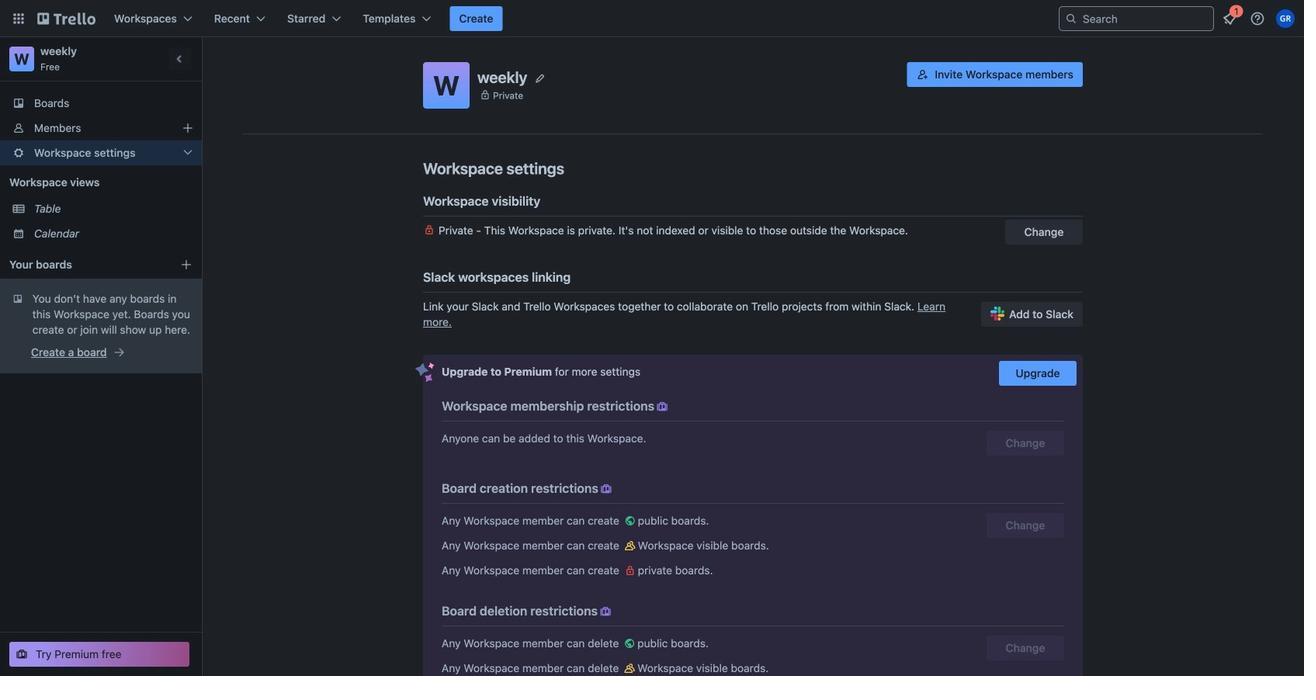 Task type: locate. For each thing, give the bounding box(es) containing it.
sm image
[[599, 481, 614, 497], [623, 513, 638, 529], [623, 538, 638, 554], [598, 604, 614, 620], [622, 661, 638, 676]]

1 notification image
[[1221, 9, 1239, 28]]

search image
[[1065, 12, 1078, 25]]

sm image
[[655, 399, 670, 415], [623, 563, 638, 578], [622, 636, 638, 651]]

back to home image
[[37, 6, 96, 31]]

1 vertical spatial sm image
[[623, 563, 638, 578]]

2 vertical spatial sm image
[[622, 636, 638, 651]]

workspace navigation collapse icon image
[[169, 48, 191, 70]]

0 vertical spatial sm image
[[655, 399, 670, 415]]



Task type: describe. For each thing, give the bounding box(es) containing it.
Search field
[[1078, 8, 1214, 30]]

sparkle image
[[415, 363, 435, 383]]

greg robinson (gregrobinson96) image
[[1277, 9, 1295, 28]]

add board image
[[180, 259, 193, 271]]

your boards with 0 items element
[[9, 255, 172, 274]]

open information menu image
[[1250, 11, 1266, 26]]

primary element
[[0, 0, 1304, 37]]



Task type: vqa. For each thing, say whether or not it's contained in the screenshot.
third Pressing
no



